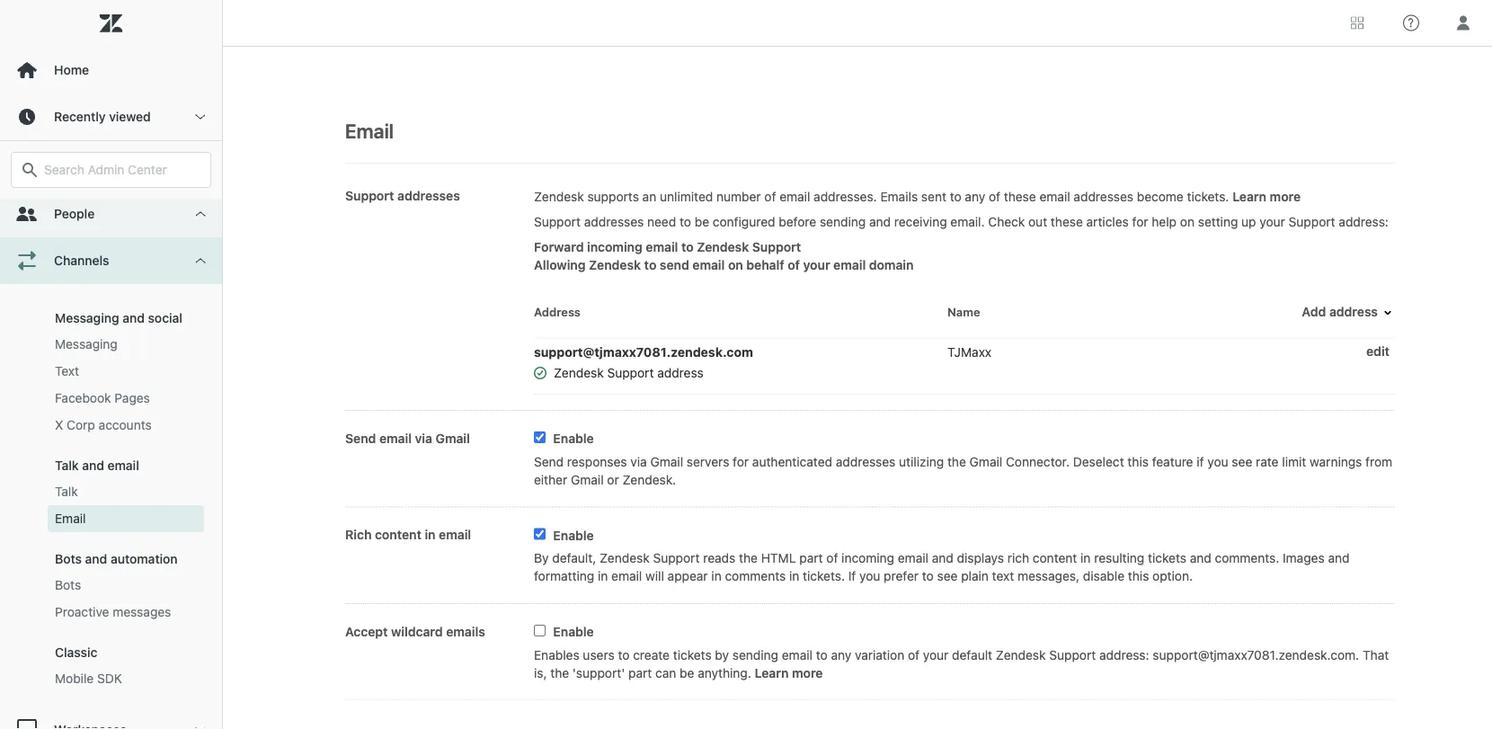 Task type: locate. For each thing, give the bounding box(es) containing it.
zendesk products image
[[1352, 17, 1364, 29]]

mobile sdk
[[55, 671, 122, 686]]

proactive messages
[[55, 605, 171, 620]]

talk up email on the left of the page
[[55, 484, 78, 499]]

bots
[[55, 552, 82, 567], [55, 578, 81, 593]]

and for bots
[[85, 552, 107, 567]]

mobile sdk element
[[55, 670, 122, 688]]

0 vertical spatial talk
[[55, 458, 79, 473]]

and up messaging 'link'
[[122, 311, 145, 326]]

channels button
[[0, 237, 222, 284]]

0 vertical spatial messaging
[[55, 311, 119, 326]]

talk
[[55, 458, 79, 473], [55, 484, 78, 499]]

1 tree item from the top
[[0, 0, 222, 237]]

1 vertical spatial messaging
[[55, 337, 118, 352]]

0 vertical spatial and
[[122, 311, 145, 326]]

facebook
[[55, 391, 111, 406]]

2 talk from the top
[[55, 484, 78, 499]]

1 talk from the top
[[55, 458, 79, 473]]

talk and email element
[[55, 458, 139, 473]]

bots and automation element
[[55, 552, 178, 567]]

messaging up text
[[55, 337, 118, 352]]

messaging link
[[48, 331, 204, 358]]

2 messaging from the top
[[55, 337, 118, 352]]

social
[[148, 311, 182, 326]]

messaging inside messaging 'link'
[[55, 337, 118, 352]]

tree
[[0, 0, 222, 729]]

and left "email"
[[82, 458, 104, 473]]

2 tree item from the top
[[0, 237, 222, 707]]

recently viewed
[[54, 109, 151, 124]]

2 bots from the top
[[55, 578, 81, 593]]

messaging
[[55, 311, 119, 326], [55, 337, 118, 352]]

bots up the 'proactive'
[[55, 578, 81, 593]]

home
[[54, 63, 89, 77]]

and up bots link
[[85, 552, 107, 567]]

2 vertical spatial and
[[85, 552, 107, 567]]

tree item containing channels
[[0, 237, 222, 707]]

bots link
[[48, 572, 204, 599]]

messaging for messaging
[[55, 337, 118, 352]]

1 bots from the top
[[55, 552, 82, 567]]

channels
[[54, 253, 109, 268]]

viewed
[[109, 109, 151, 124]]

messaging up messaging element
[[55, 311, 119, 326]]

email link
[[48, 505, 204, 532]]

and
[[122, 311, 145, 326], [82, 458, 104, 473], [85, 552, 107, 567]]

recently
[[54, 109, 106, 124]]

talk element
[[55, 483, 78, 501]]

1 messaging from the top
[[55, 311, 119, 326]]

x
[[55, 418, 63, 433]]

talk and email
[[55, 458, 139, 473]]

user menu image
[[1452, 11, 1476, 35]]

sdk
[[97, 671, 122, 686]]

1 vertical spatial talk
[[55, 484, 78, 499]]

talk for talk and email
[[55, 458, 79, 473]]

users
[[103, 202, 135, 217]]

tree item
[[0, 0, 222, 237], [0, 237, 222, 707]]

text
[[55, 364, 79, 379]]

1 vertical spatial and
[[82, 458, 104, 473]]

1 vertical spatial bots
[[55, 578, 81, 593]]

messaging for messaging and social
[[55, 311, 119, 326]]

text element
[[55, 362, 79, 380]]

talk up talk element
[[55, 458, 79, 473]]

talk link
[[48, 478, 204, 505]]

0 vertical spatial bots
[[55, 552, 82, 567]]

proactive
[[55, 605, 109, 620]]

deleted
[[55, 202, 100, 217]]

bots up bots element at the bottom of page
[[55, 552, 82, 567]]

classic element
[[55, 645, 97, 660]]

None search field
[[2, 152, 220, 188]]

automation
[[111, 552, 178, 567]]



Task type: describe. For each thing, give the bounding box(es) containing it.
people button
[[0, 191, 222, 237]]

facebook pages
[[55, 391, 150, 406]]

help image
[[1404, 15, 1420, 31]]

facebook pages element
[[55, 389, 150, 407]]

facebook pages link
[[48, 385, 204, 412]]

x corp accounts link
[[48, 412, 204, 439]]

mobile sdk link
[[48, 665, 204, 692]]

bots element
[[55, 576, 81, 594]]

people
[[54, 206, 95, 221]]

channels group
[[0, 284, 222, 707]]

talk for talk
[[55, 484, 78, 499]]

proactive messages link
[[48, 599, 204, 626]]

text link
[[48, 358, 204, 385]]

pages
[[115, 391, 150, 406]]

deleted users link
[[48, 196, 204, 223]]

primary element
[[0, 0, 223, 729]]

email element
[[55, 510, 86, 528]]

classic
[[55, 645, 97, 660]]

accounts
[[99, 418, 152, 433]]

mobile
[[55, 671, 94, 686]]

email
[[55, 511, 86, 526]]

x corp accounts
[[55, 418, 152, 433]]

x corp accounts element
[[55, 416, 152, 434]]

none search field inside primary element
[[2, 152, 220, 188]]

messaging and social element
[[55, 311, 182, 326]]

email
[[108, 458, 139, 473]]

home button
[[0, 47, 222, 94]]

and for talk
[[82, 458, 104, 473]]

messaging and social
[[55, 311, 182, 326]]

deleted users
[[55, 202, 135, 217]]

messaging element
[[55, 335, 118, 353]]

corp
[[67, 418, 95, 433]]

bots for bots
[[55, 578, 81, 593]]

bots for bots and automation
[[55, 552, 82, 567]]

tree item containing deleted users
[[0, 0, 222, 237]]

deleted users element
[[55, 201, 135, 219]]

proactive messages element
[[55, 603, 171, 621]]

Search Admin Center field
[[44, 162, 200, 178]]

bots and automation
[[55, 552, 178, 567]]

tree containing deleted users
[[0, 0, 222, 729]]

and for messaging
[[122, 311, 145, 326]]

messages
[[113, 605, 171, 620]]

recently viewed button
[[0, 94, 222, 140]]



Task type: vqa. For each thing, say whether or not it's contained in the screenshot.
middle the and
yes



